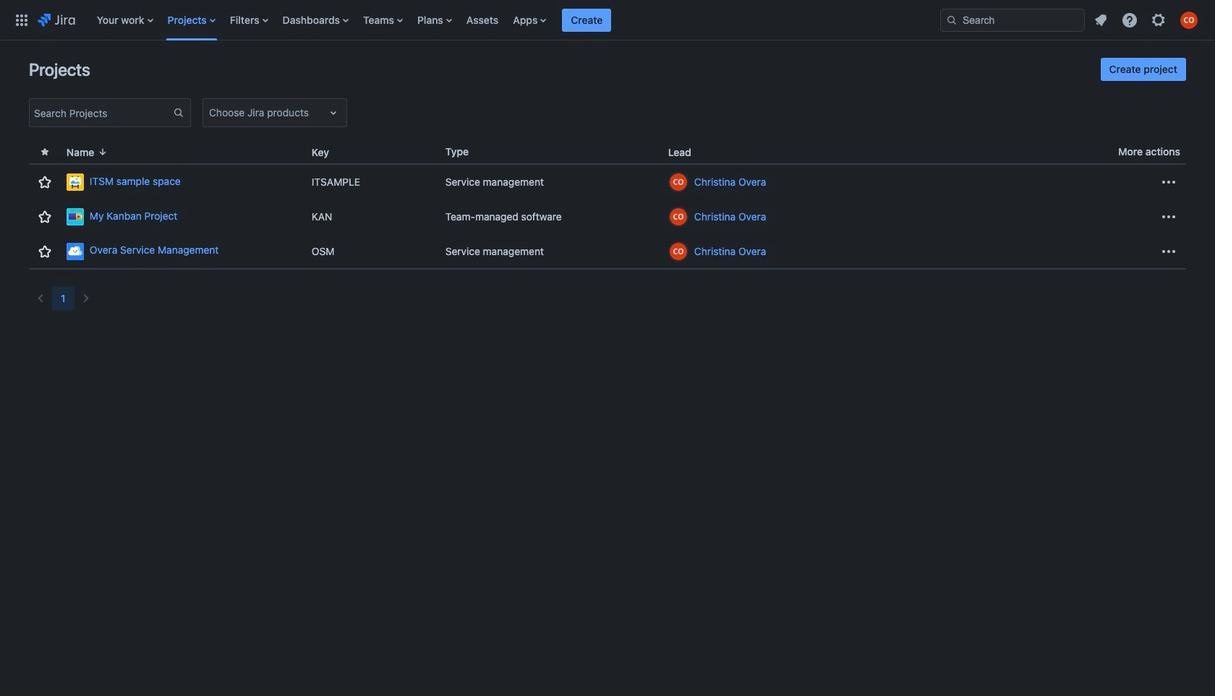 Task type: vqa. For each thing, say whether or not it's contained in the screenshot.
group
yes



Task type: locate. For each thing, give the bounding box(es) containing it.
list
[[90, 0, 929, 40], [1088, 7, 1207, 33]]

None search field
[[940, 8, 1085, 31]]

list item
[[562, 0, 612, 40]]

previous image
[[32, 290, 49, 307]]

banner
[[0, 0, 1215, 41]]

open image
[[325, 104, 342, 122]]

more image
[[1160, 174, 1178, 191], [1160, 208, 1178, 226]]

2 more image from the top
[[1160, 208, 1178, 226]]

0 vertical spatial more image
[[1160, 174, 1178, 191]]

1 horizontal spatial list
[[1088, 7, 1207, 33]]

help image
[[1121, 11, 1139, 29]]

search image
[[946, 14, 958, 26]]

0 horizontal spatial list
[[90, 0, 929, 40]]

1 vertical spatial more image
[[1160, 208, 1178, 226]]

next image
[[77, 290, 94, 307]]

group
[[1101, 58, 1186, 81]]

star my kanban project image
[[36, 208, 54, 226]]

jira image
[[38, 11, 75, 29], [38, 11, 75, 29]]

your profile and settings image
[[1181, 11, 1198, 29]]



Task type: describe. For each thing, give the bounding box(es) containing it.
1 more image from the top
[[1160, 174, 1178, 191]]

star overa service management image
[[36, 243, 54, 260]]

appswitcher icon image
[[13, 11, 30, 29]]

Choose Jira products text field
[[209, 106, 212, 120]]

more image
[[1160, 243, 1178, 260]]

star itsm sample space image
[[36, 174, 54, 191]]

Search Projects text field
[[30, 103, 173, 123]]

Search field
[[940, 8, 1085, 31]]

notifications image
[[1092, 11, 1110, 29]]

settings image
[[1150, 11, 1168, 29]]

primary element
[[9, 0, 929, 40]]



